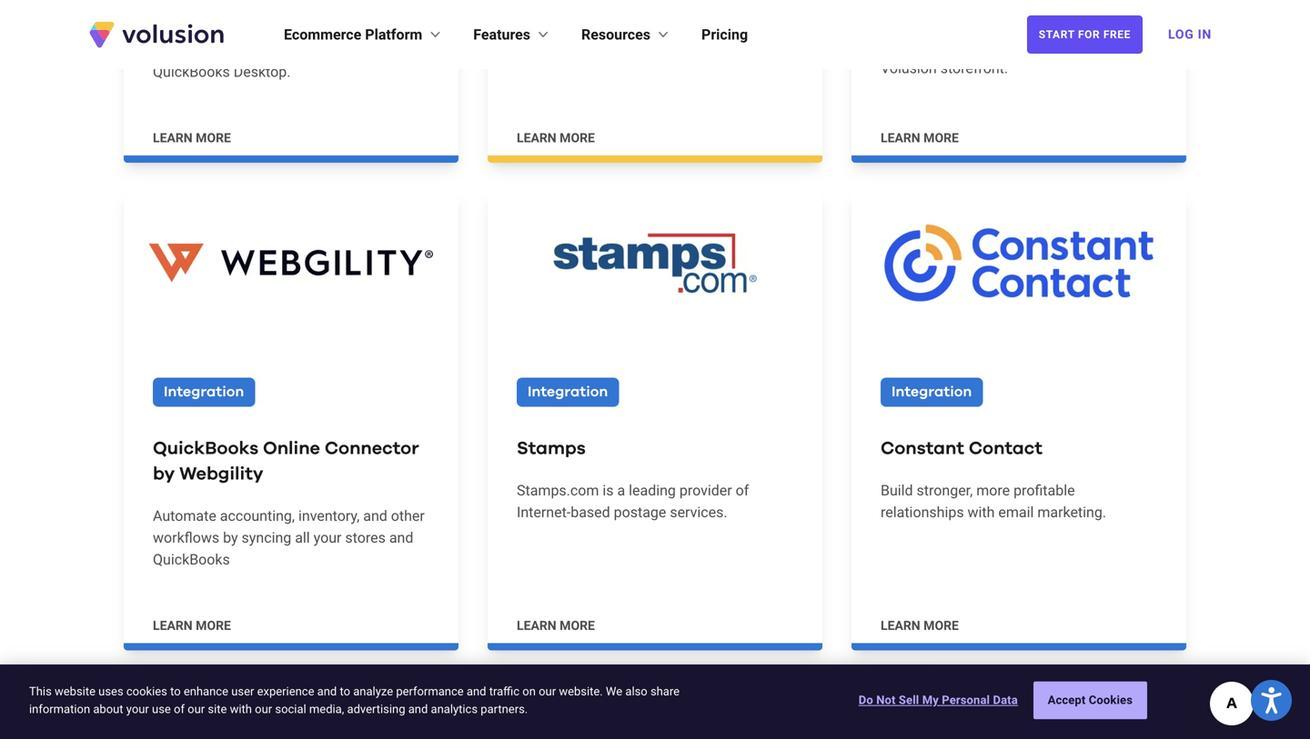 Task type: vqa. For each thing, say whether or not it's contained in the screenshot.


Task type: locate. For each thing, give the bounding box(es) containing it.
0 vertical spatial webgility
[[153, 19, 212, 37]]

on inside this website uses cookies to enhance user experience and to analyze performance and traffic on our website. we also share information about your use of our site with our social media, advertising and analytics partners.
[[523, 685, 536, 699]]

constant contact
[[881, 440, 1043, 458]]

1 vertical spatial stores
[[345, 530, 386, 547]]

stores down inventory,
[[345, 530, 386, 547]]

1 horizontal spatial by
[[223, 530, 238, 547]]

by
[[391, 19, 406, 37], [153, 465, 175, 484], [223, 530, 238, 547]]

log in
[[1168, 27, 1212, 42]]

2 quickbooks from the top
[[153, 440, 259, 458]]

0 vertical spatial with
[[968, 504, 995, 521]]

pricing
[[702, 26, 748, 43]]

quickbooks inside webgility saves you time and money by syncing data between your stores and quickbooks desktop.
[[153, 63, 230, 80]]

not
[[876, 694, 896, 708]]

3 integration from the left
[[892, 385, 972, 400]]

marketing.
[[1038, 504, 1107, 521]]

3 quickbooks from the top
[[153, 551, 230, 569]]

1 horizontal spatial use
[[946, 16, 970, 33]]

1 integration from the left
[[164, 385, 244, 400]]

0 horizontal spatial other
[[391, 508, 425, 525]]

to up media,
[[340, 685, 350, 699]]

other down the tax
[[968, 38, 1002, 55]]

of inside this website uses cookies to enhance user experience and to analyze performance and traffic on our website. we also share information about your use of our site with our social media, advertising and analytics partners.
[[174, 703, 185, 717]]

use inside this website uses cookies to enhance user experience and to analyze performance and traffic on our website. we also share information about your use of our site with our social media, advertising and analytics partners.
[[152, 703, 171, 717]]

on inside the avalara avatax automatically calculates sales and use tax for transactions, invoices, and other activity on your volusion storefront.
[[1055, 38, 1072, 55]]

use down cookies
[[152, 703, 171, 717]]

more
[[196, 130, 231, 145], [560, 130, 595, 145], [924, 130, 959, 145], [977, 482, 1010, 500], [196, 619, 231, 634], [560, 619, 595, 634], [924, 619, 959, 634]]

data
[[993, 694, 1018, 708]]

to right cookies
[[170, 685, 181, 699]]

on right traffic
[[523, 685, 536, 699]]

this website uses cookies to enhance user experience and to analyze performance and traffic on our website. we also share information about your use of our site with our social media, advertising and analytics partners.
[[29, 685, 680, 717]]

syncing
[[153, 41, 203, 59], [242, 530, 291, 547]]

connector
[[325, 440, 419, 458]]

start
[[1039, 28, 1075, 41]]

0 vertical spatial by
[[391, 19, 406, 37]]

avalara
[[881, 0, 929, 11]]

0 vertical spatial stores
[[329, 41, 369, 59]]

use down avatax
[[946, 16, 970, 33]]

quickbooks online connector by webgility image
[[124, 192, 459, 334]]

start for free link
[[1027, 15, 1143, 54]]

1 vertical spatial quickbooks
[[153, 440, 259, 458]]

and
[[919, 16, 943, 33], [316, 19, 340, 37], [940, 38, 965, 55], [373, 41, 397, 59], [363, 508, 387, 525], [389, 530, 413, 547], [317, 685, 337, 699], [467, 685, 486, 699], [408, 703, 428, 717]]

1 horizontal spatial syncing
[[242, 530, 291, 547]]

quickbooks down data on the left top
[[153, 63, 230, 80]]

free
[[1104, 28, 1131, 41]]

your down inventory,
[[314, 530, 342, 547]]

contact
[[969, 440, 1043, 458]]

your inside the avalara avatax automatically calculates sales and use tax for transactions, invoices, and other activity on your volusion storefront.
[[1075, 38, 1103, 55]]

integration
[[164, 385, 244, 400], [528, 385, 608, 400], [892, 385, 972, 400]]

stamps image
[[488, 192, 823, 334]]

1 vertical spatial other
[[391, 508, 425, 525]]

of right provider
[[736, 482, 749, 500]]

our down the enhance
[[188, 703, 205, 717]]

1 vertical spatial of
[[174, 703, 185, 717]]

start for free
[[1039, 28, 1131, 41]]

constant
[[881, 440, 965, 458]]

0 vertical spatial syncing
[[153, 41, 203, 59]]

your left free
[[1075, 38, 1103, 55]]

1 horizontal spatial with
[[968, 504, 995, 521]]

all
[[295, 530, 310, 547]]

with inside build stronger, more profitable relationships with email marketing.
[[968, 504, 995, 521]]

your down cookies
[[126, 703, 149, 717]]

user
[[231, 685, 254, 699]]

conversion
[[642, 0, 713, 11]]

integration for constant contact
[[892, 385, 972, 400]]

email
[[999, 504, 1034, 521]]

1 horizontal spatial on
[[1055, 38, 1072, 55]]

most
[[545, 0, 578, 11]]

2 horizontal spatial integration
[[892, 385, 972, 400]]

powerful
[[582, 0, 639, 11]]

0 horizontal spatial on
[[523, 685, 536, 699]]

pricing link
[[702, 24, 748, 45]]

1 vertical spatial with
[[230, 703, 252, 717]]

1 horizontal spatial to
[[340, 685, 350, 699]]

syncing for data
[[153, 41, 203, 59]]

0 horizontal spatial of
[[174, 703, 185, 717]]

with left email
[[968, 504, 995, 521]]

1 vertical spatial syncing
[[242, 530, 291, 547]]

0 horizontal spatial integration
[[164, 385, 244, 400]]

stamps
[[517, 440, 586, 458]]

0 vertical spatial on
[[1055, 38, 1072, 55]]

our
[[539, 685, 556, 699], [188, 703, 205, 717], [255, 703, 272, 717]]

0 horizontal spatial by
[[153, 465, 175, 484]]

webgility
[[153, 19, 212, 37], [179, 465, 263, 484]]

1 horizontal spatial integration
[[528, 385, 608, 400]]

0 horizontal spatial with
[[230, 703, 252, 717]]

by inside webgility saves you time and money by syncing data between your stores and quickbooks desktop.
[[391, 19, 406, 37]]

this
[[29, 685, 52, 699]]

2 vertical spatial quickbooks
[[153, 551, 230, 569]]

on down the transactions, on the right top of page
[[1055, 38, 1072, 55]]

0 vertical spatial of
[[736, 482, 749, 500]]

share
[[651, 685, 680, 699]]

avalara avatax automatically calculates sales and use tax for transactions, invoices, and other activity on your volusion storefront.
[[881, 0, 1140, 77]]

my
[[922, 694, 939, 708]]

our left website.
[[539, 685, 556, 699]]

internet-
[[517, 504, 571, 521]]

activity
[[1006, 38, 1052, 55]]

quickbooks up automate
[[153, 440, 259, 458]]

1 vertical spatial use
[[152, 703, 171, 717]]

1 vertical spatial on
[[523, 685, 536, 699]]

in
[[1198, 27, 1212, 42]]

1 vertical spatial by
[[153, 465, 175, 484]]

2 integration from the left
[[528, 385, 608, 400]]

learn more button
[[153, 129, 231, 147], [517, 129, 595, 147], [881, 129, 959, 147], [153, 617, 231, 636], [517, 617, 595, 636], [881, 617, 959, 636]]

0 vertical spatial quickbooks
[[153, 63, 230, 80]]

of
[[736, 482, 749, 500], [174, 703, 185, 717]]

webgility inside quickbooks online connector by webgility
[[179, 465, 263, 484]]

syncing inside webgility saves you time and money by syncing data between your stores and quickbooks desktop.
[[153, 41, 203, 59]]

by inside quickbooks online connector by webgility
[[153, 465, 175, 484]]

for
[[1078, 28, 1100, 41]]

sell
[[899, 694, 919, 708]]

between
[[239, 41, 294, 59]]

do
[[859, 694, 873, 708]]

open accessibe: accessibility options, statement and help image
[[1262, 688, 1282, 714]]

ecommerce
[[284, 26, 361, 43]]

on
[[1055, 38, 1072, 55], [523, 685, 536, 699]]

saves
[[215, 19, 253, 37]]

resources
[[581, 26, 651, 43]]

quickbooks down workflows
[[153, 551, 230, 569]]

your inside webgility saves you time and money by syncing data between your stores and quickbooks desktop.
[[297, 41, 325, 59]]

1 horizontal spatial of
[[736, 482, 749, 500]]

data
[[206, 41, 235, 59]]

syncing down accounting,
[[242, 530, 291, 547]]

by down accounting,
[[223, 530, 238, 547]]

with down the "user"
[[230, 703, 252, 717]]

of down the enhance
[[174, 703, 185, 717]]

0 horizontal spatial use
[[152, 703, 171, 717]]

website.
[[559, 685, 603, 699]]

1 quickbooks from the top
[[153, 63, 230, 80]]

avatax
[[932, 0, 979, 11]]

other down connector
[[391, 508, 425, 525]]

quickbooks
[[153, 63, 230, 80], [153, 440, 259, 458], [153, 551, 230, 569]]

stores down 'money'
[[329, 41, 369, 59]]

0 vertical spatial other
[[968, 38, 1002, 55]]

information
[[29, 703, 90, 717]]

advertising
[[347, 703, 405, 717]]

1 vertical spatial webgility
[[179, 465, 263, 484]]

sales
[[881, 16, 915, 33]]

site
[[208, 703, 227, 717]]

0 horizontal spatial to
[[170, 685, 181, 699]]

time
[[283, 19, 312, 37]]

cookies
[[126, 685, 167, 699]]

enhance
[[184, 685, 228, 699]]

our left the "social"
[[255, 703, 272, 717]]

by for automate accounting, inventory, and other workflows by syncing all your stores and quickbooks
[[223, 530, 238, 547]]

your down the time
[[297, 41, 325, 59]]

accept
[[1048, 694, 1086, 708]]

leading
[[629, 482, 676, 500]]

2 horizontal spatial by
[[391, 19, 406, 37]]

webgility up data on the left top
[[153, 19, 212, 37]]

by right 'money'
[[391, 19, 406, 37]]

also
[[625, 685, 648, 699]]

0 horizontal spatial syncing
[[153, 41, 203, 59]]

syncing left data on the left top
[[153, 41, 203, 59]]

to
[[170, 685, 181, 699], [340, 685, 350, 699]]

features button
[[473, 24, 552, 45]]

by up automate
[[153, 465, 175, 484]]

other inside the avalara avatax automatically calculates sales and use tax for transactions, invoices, and other activity on your volusion storefront.
[[968, 38, 1002, 55]]

by inside the automate accounting, inventory, and other workflows by syncing all your stores and quickbooks
[[223, 530, 238, 547]]

webgility up accounting,
[[179, 465, 263, 484]]

2 vertical spatial by
[[223, 530, 238, 547]]

by for webgility saves you time and money by syncing data between your stores and quickbooks desktop.
[[391, 19, 406, 37]]

1 horizontal spatial other
[[968, 38, 1002, 55]]

relationships
[[881, 504, 964, 521]]

partners.
[[481, 703, 528, 717]]

quickbooks inside quickbooks online connector by webgility
[[153, 440, 259, 458]]

your
[[1075, 38, 1103, 55], [297, 41, 325, 59], [314, 530, 342, 547], [126, 703, 149, 717]]

cookies
[[1089, 694, 1133, 708]]

syncing inside the automate accounting, inventory, and other workflows by syncing all your stores and quickbooks
[[242, 530, 291, 547]]

0 vertical spatial use
[[946, 16, 970, 33]]

on for your
[[1055, 38, 1072, 55]]

constant contact image
[[852, 192, 1187, 334]]

postage
[[614, 504, 666, 521]]



Task type: describe. For each thing, give the bounding box(es) containing it.
resources button
[[581, 24, 672, 45]]

a
[[617, 482, 625, 500]]

transactions,
[[1019, 16, 1102, 33]]

integration for quickbooks online connector by webgility
[[164, 385, 244, 400]]

website
[[55, 685, 96, 699]]

you
[[257, 19, 280, 37]]

calculates
[[1074, 0, 1140, 11]]

log in link
[[1157, 15, 1223, 55]]

build
[[881, 482, 913, 500]]

platform
[[601, 16, 657, 33]]

with inside this website uses cookies to enhance user experience and to analyze performance and traffic on our website. we also share information about your use of our site with our social media, advertising and analytics partners.
[[230, 703, 252, 717]]

uses
[[98, 685, 123, 699]]

optimization
[[517, 16, 598, 33]]

workflows
[[153, 530, 219, 547]]

accept cookies button
[[1034, 682, 1147, 720]]

on for our
[[523, 685, 536, 699]]

accept cookies
[[1048, 694, 1133, 708]]

rate
[[717, 0, 742, 11]]

provider
[[680, 482, 732, 500]]

webgility inside webgility saves you time and money by syncing data between your stores and quickbooks desktop.
[[153, 19, 212, 37]]

2 horizontal spatial our
[[539, 685, 556, 699]]

your inside the automate accounting, inventory, and other workflows by syncing all your stores and quickbooks
[[314, 530, 342, 547]]

automate accounting, inventory, and other workflows by syncing all your stores and quickbooks
[[153, 508, 425, 569]]

more inside build stronger, more profitable relationships with email marketing.
[[977, 482, 1010, 500]]

platform
[[365, 26, 422, 43]]

do not sell my personal data
[[859, 694, 1018, 708]]

privacy alert dialog
[[0, 665, 1310, 740]]

stores inside webgility saves you time and money by syncing data between your stores and quickbooks desktop.
[[329, 41, 369, 59]]

the
[[675, 16, 696, 33]]

market!
[[700, 16, 749, 33]]

ecommerce platform button
[[284, 24, 444, 45]]

use inside the avalara avatax automatically calculates sales and use tax for transactions, invoices, and other activity on your volusion storefront.
[[946, 16, 970, 33]]

build stronger, more profitable relationships with email marketing.
[[881, 482, 1107, 521]]

stores inside the automate accounting, inventory, and other workflows by syncing all your stores and quickbooks
[[345, 530, 386, 547]]

we
[[606, 685, 623, 699]]

automate
[[153, 508, 216, 525]]

inventory,
[[298, 508, 360, 525]]

2 to from the left
[[340, 685, 350, 699]]

quickbooks inside the automate accounting, inventory, and other workflows by syncing all your stores and quickbooks
[[153, 551, 230, 569]]

volusion
[[881, 59, 937, 77]]

1 horizontal spatial our
[[255, 703, 272, 717]]

media,
[[309, 703, 344, 717]]

online
[[263, 440, 320, 458]]

tax
[[973, 16, 993, 33]]

do not sell my personal data button
[[859, 683, 1018, 719]]

personal
[[942, 694, 990, 708]]

log
[[1168, 27, 1194, 42]]

in
[[660, 16, 672, 33]]

accounting,
[[220, 508, 295, 525]]

your inside this website uses cookies to enhance user experience and to analyze performance and traffic on our website. we also share information about your use of our site with our social media, advertising and analytics partners.
[[126, 703, 149, 717]]

analyze
[[353, 685, 393, 699]]

for
[[997, 16, 1015, 33]]

money
[[343, 19, 387, 37]]

analytics
[[431, 703, 478, 717]]

performance
[[396, 685, 464, 699]]

based
[[571, 504, 610, 521]]

desktop.
[[234, 63, 291, 80]]

quickbooks online connector by webgility
[[153, 440, 419, 484]]

1 to from the left
[[170, 685, 181, 699]]

0 horizontal spatial our
[[188, 703, 205, 717]]

is
[[603, 482, 614, 500]]

experience
[[257, 685, 314, 699]]

stamps.com is a leading provider of internet-based postage services.
[[517, 482, 749, 521]]

features
[[473, 26, 531, 43]]

other inside the automate accounting, inventory, and other workflows by syncing all your stores and quickbooks
[[391, 508, 425, 525]]

of inside stamps.com is a leading provider of internet-based postage services.
[[736, 482, 749, 500]]

syncing for all
[[242, 530, 291, 547]]

invoices,
[[881, 38, 937, 55]]

the
[[517, 0, 541, 11]]

automatically
[[983, 0, 1070, 11]]

services.
[[670, 504, 728, 521]]

ecommerce platform
[[284, 26, 422, 43]]

integration for stamps
[[528, 385, 608, 400]]

the most powerful conversion rate optimization platform in the market!
[[517, 0, 749, 33]]

stamps.com
[[517, 482, 599, 500]]

storefront.
[[941, 59, 1008, 77]]

social
[[275, 703, 306, 717]]



